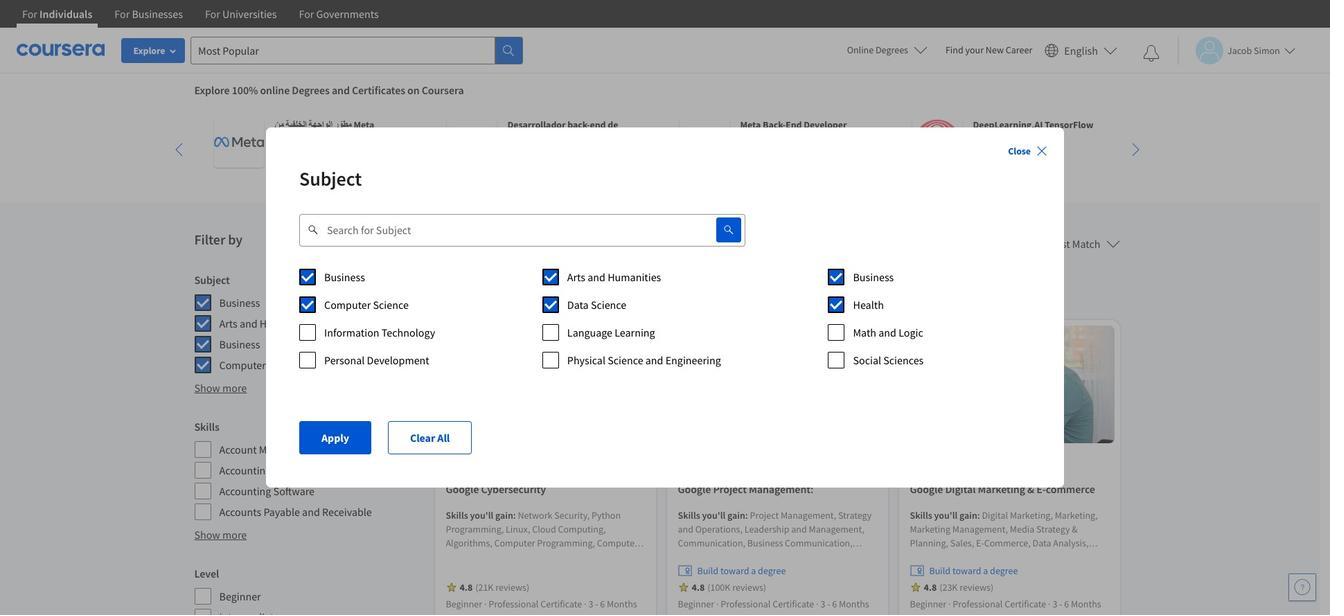 Task type: locate. For each thing, give the bounding box(es) containing it.
business
[[324, 270, 365, 284], [853, 270, 894, 284], [219, 296, 260, 310], [219, 337, 260, 351]]

arts and humanities inside button
[[509, 285, 591, 297]]

0 horizontal spatial certificate
[[541, 598, 582, 611]]

you'll down digital
[[934, 510, 958, 522]]

0 horizontal spatial subject
[[194, 273, 230, 287]]

beginner · professional certificate · 3 - 6 months down risk
[[446, 598, 637, 611]]

humanities inside select subject options 'element'
[[608, 270, 661, 284]]

google digital marketing & e-commerce
[[910, 483, 1095, 496]]

english button
[[1040, 28, 1123, 73]]

a up 4.8 (100k reviews)
[[751, 565, 756, 577]]

1 accounting from the top
[[219, 464, 271, 477]]

1 show from the top
[[194, 381, 220, 395]]

personal
[[324, 353, 365, 367]]

math and logic
[[853, 326, 923, 340]]

popular"
[[618, 230, 692, 255]]

account
[[219, 443, 257, 457]]

2 horizontal spatial 3
[[1053, 598, 1058, 611]]

skills inside skills 'group'
[[194, 420, 219, 434]]

toward up 4.8 (100k reviews)
[[721, 565, 749, 577]]

&
[[1028, 483, 1035, 496]]

a up 4.8 (23k reviews)
[[983, 565, 988, 577]]

months for google digital marketing & e-commerce
[[1071, 598, 1101, 611]]

2 build toward a degree from the left
[[929, 565, 1018, 577]]

developer right end
[[804, 118, 847, 131]]

1 show more from the top
[[194, 381, 247, 395]]

2 vertical spatial arts
[[219, 317, 237, 331]]

1 horizontal spatial 4.8
[[692, 582, 705, 594]]

0 horizontal spatial meta
[[354, 118, 374, 131]]

find
[[946, 44, 964, 56]]

4.8 (23k reviews)
[[924, 582, 994, 594]]

meta for desarrollador back-end de meta
[[508, 132, 528, 145]]

degree up 4.8 (23k reviews)
[[990, 565, 1018, 577]]

2 deeplearning.ai from the top
[[973, 146, 1040, 159]]

1 vertical spatial subject
[[194, 273, 230, 287]]

google cybersecurity
[[446, 483, 546, 496]]

3 4.8 from the left
[[924, 582, 937, 594]]

software
[[273, 484, 315, 498]]

6 for google digital marketing & e-commerce
[[1064, 598, 1069, 611]]

build up (100k
[[697, 565, 719, 577]]

select subject options element
[[299, 263, 1031, 388]]

toward up 4.8 (23k reviews)
[[953, 565, 981, 577]]

4.8 left the (23k
[[924, 582, 937, 594]]

humanities
[[608, 270, 661, 284], [544, 285, 591, 297], [260, 317, 313, 331]]

0 horizontal spatial build toward a degree
[[697, 565, 786, 577]]

programming, down computing,
[[537, 537, 595, 550]]

0 horizontal spatial computer science
[[219, 358, 304, 372]]

2 more from the top
[[222, 528, 247, 542]]

science
[[373, 298, 409, 312], [591, 298, 627, 312], [608, 353, 643, 367], [268, 358, 304, 372]]

security
[[446, 551, 479, 564]]

0 horizontal spatial developer
[[804, 118, 847, 131]]

accounting
[[219, 464, 271, 477], [219, 484, 271, 498]]

0 vertical spatial subject
[[299, 166, 362, 191]]

0 horizontal spatial toward
[[721, 565, 749, 577]]

beginner · professional certificate · 3 - 6 months down 4.8 (23k reviews)
[[910, 598, 1101, 611]]

Search by keyword search field
[[319, 213, 683, 247]]

1 horizontal spatial google
[[678, 483, 711, 496]]

6 for google project management:
[[832, 598, 837, 611]]

algorithms,
[[446, 537, 492, 550]]

meta inside مطوّر الواجهة الخلفية من meta link
[[354, 118, 374, 131]]

and
[[332, 83, 350, 97], [588, 270, 606, 284], [526, 285, 542, 297], [240, 317, 257, 331], [879, 326, 897, 340], [646, 353, 663, 367], [302, 505, 320, 519], [539, 565, 554, 577]]

1 - from the left
[[595, 598, 598, 611]]

end
[[786, 118, 802, 131]]

1 show more button from the top
[[194, 380, 247, 396]]

more down accounts
[[222, 528, 247, 542]]

for
[[538, 230, 561, 255]]

build toward a degree for digital
[[929, 565, 1018, 577]]

clear
[[804, 285, 824, 297], [410, 431, 435, 445]]

accounting for accounting
[[219, 464, 271, 477]]

·
[[484, 598, 487, 611], [584, 598, 587, 611], [716, 598, 719, 611], [816, 598, 819, 611], [949, 598, 951, 611], [1048, 598, 1051, 611]]

2 professional from the left
[[721, 598, 771, 611]]

1 vertical spatial clear
[[410, 431, 435, 445]]

3 beginner · professional certificate · 3 - 6 months from the left
[[910, 598, 1101, 611]]

0 horizontal spatial 6
[[600, 598, 605, 611]]

2 certificate from the left
[[773, 598, 814, 611]]

arts inside arts and humanities button
[[509, 285, 524, 297]]

build toward a degree for project
[[697, 565, 786, 577]]

deeplearning.ai image
[[912, 118, 962, 168]]

1 horizontal spatial meta image
[[447, 118, 496, 168]]

1 horizontal spatial build
[[929, 565, 951, 577]]

1 google from the left
[[446, 483, 479, 496]]

gain
[[495, 510, 513, 522], [728, 510, 745, 522], [960, 510, 978, 522]]

meta down the 'desarrollador'
[[508, 132, 528, 145]]

1 horizontal spatial beginner · professional certificate · 3 - 6 months
[[678, 598, 869, 611]]

2 degree from the left
[[990, 565, 1018, 577]]

you'll for google digital marketing & e-commerce
[[934, 510, 958, 522]]

1 more from the top
[[222, 381, 247, 395]]

data science
[[567, 298, 627, 312]]

professional down 4.8 (23k reviews)
[[953, 598, 1003, 611]]

and inside network security, python programming, linux, cloud computing, algorithms, computer programming, computer security incident management, cryptography, databases, leadership and management, network architecture, risk management, sql
[[539, 565, 554, 577]]

a for management:
[[751, 565, 756, 577]]

data
[[567, 298, 589, 312]]

4 · from the left
[[816, 598, 819, 611]]

gain down project
[[728, 510, 745, 522]]

beginner · professional certificate · 3 - 6 months for google project management:
[[678, 598, 869, 611]]

clear left the 'all'
[[804, 285, 824, 297]]

for for individuals
[[22, 7, 37, 21]]

2 horizontal spatial months
[[1071, 598, 1101, 611]]

2 horizontal spatial certificate
[[1005, 598, 1046, 611]]

0 vertical spatial show more
[[194, 381, 247, 395]]

gain up linux, on the left bottom of the page
[[495, 510, 513, 522]]

degree for management:
[[758, 565, 786, 577]]

google left project
[[678, 483, 711, 496]]

0 horizontal spatial reviews)
[[496, 582, 529, 594]]

1 horizontal spatial 6
[[832, 598, 837, 611]]

build toward a degree up 4.8 (100k reviews)
[[697, 565, 786, 577]]

0 vertical spatial network
[[518, 510, 553, 522]]

0 horizontal spatial 4.8
[[460, 582, 473, 594]]

build toward a degree up 4.8 (23k reviews)
[[929, 565, 1018, 577]]

you'll down google cybersecurity
[[470, 510, 494, 522]]

desarrollador back-end de meta
[[508, 118, 618, 145]]

0 horizontal spatial clear
[[410, 431, 435, 445]]

1 vertical spatial deeplearning.ai
[[973, 146, 1040, 159]]

1 vertical spatial show
[[194, 528, 220, 542]]

1 horizontal spatial professional
[[721, 598, 771, 611]]

reviews) right the (23k
[[960, 582, 994, 594]]

degree for marketing
[[990, 565, 1018, 577]]

skills you'll gain : down google cybersecurity
[[446, 510, 518, 522]]

1 vertical spatial accounting
[[219, 484, 271, 498]]

reviews) down leadership
[[496, 582, 529, 594]]

1 horizontal spatial arts
[[509, 285, 524, 297]]

2 horizontal spatial :
[[978, 510, 980, 522]]

0 vertical spatial developer
[[804, 118, 847, 131]]

gain down digital
[[960, 510, 978, 522]]

show more button up account
[[194, 380, 247, 396]]

3 : from the left
[[978, 510, 980, 522]]

2 beginner · professional certificate · 3 - 6 months from the left
[[678, 598, 869, 611]]

google inside 'link'
[[678, 483, 711, 496]]

show up account
[[194, 381, 220, 395]]

100%
[[232, 83, 258, 97]]

accounts payable and receivable
[[219, 505, 372, 519]]

meta image for desarrollador back-end de meta
[[447, 118, 496, 168]]

show more up account
[[194, 381, 247, 395]]

clear for clear all
[[804, 285, 824, 297]]

0 vertical spatial clear
[[804, 285, 824, 297]]

4 for from the left
[[299, 7, 314, 21]]

: down marketing
[[978, 510, 980, 522]]

0 vertical spatial management,
[[516, 551, 572, 564]]

accounting up accounts
[[219, 484, 271, 498]]

career
[[1006, 44, 1033, 56]]

programming, up algorithms, on the bottom left of the page
[[446, 523, 504, 536]]

2 for from the left
[[115, 7, 130, 21]]

0 vertical spatial show more button
[[194, 380, 247, 396]]

professional for google digital marketing & e-commerce
[[953, 598, 1003, 611]]

1 horizontal spatial computer science
[[324, 298, 409, 312]]

google
[[446, 483, 479, 496], [678, 483, 711, 496], [910, 483, 943, 496]]

2 3 from the left
[[821, 598, 825, 611]]

2 show more button from the top
[[194, 527, 247, 543]]

google for google project management:
[[678, 483, 711, 496]]

subject down "مطوّر الواجهة الخلفية من meta"
[[299, 166, 362, 191]]

3 reviews) from the left
[[960, 582, 994, 594]]

0 horizontal spatial meta image
[[214, 118, 264, 168]]

2 skills you'll gain : from the left
[[678, 510, 750, 522]]

degree up 4.8 (100k reviews)
[[758, 565, 786, 577]]

2 vertical spatial arts and humanities
[[219, 317, 313, 331]]

subject dialog
[[266, 127, 1064, 488]]

show more for computer science
[[194, 381, 247, 395]]

4.8 left (100k
[[692, 582, 705, 594]]

development
[[367, 353, 429, 367]]

social
[[853, 353, 881, 367]]

0 horizontal spatial skills you'll gain :
[[446, 510, 518, 522]]

for left universities
[[205, 7, 220, 21]]

computer inside select subject options 'element'
[[324, 298, 371, 312]]

level group
[[194, 565, 421, 615]]

0 horizontal spatial beginner · professional certificate · 3 - 6 months
[[446, 598, 637, 611]]

2 4.8 from the left
[[692, 582, 705, 594]]

1 horizontal spatial skills you'll gain :
[[678, 510, 750, 522]]

technology
[[382, 326, 435, 340]]

1 horizontal spatial reviews)
[[733, 582, 766, 594]]

1 horizontal spatial months
[[839, 598, 869, 611]]

certificate for google project management:
[[773, 598, 814, 611]]

2 horizontal spatial reviews)
[[960, 582, 994, 594]]

developer inside deeplearning.ai tensorflow developer deeplearning.ai
[[973, 132, 1016, 145]]

google left digital
[[910, 483, 943, 496]]

1 for from the left
[[22, 7, 37, 21]]

meta left back-
[[740, 118, 761, 131]]

0 horizontal spatial you'll
[[470, 510, 494, 522]]

show more down accounts
[[194, 528, 247, 542]]

build toward a degree
[[697, 565, 786, 577], [929, 565, 1018, 577]]

humanities left information
[[260, 317, 313, 331]]

2 horizontal spatial -
[[1060, 598, 1063, 611]]

2 gain from the left
[[728, 510, 745, 522]]

2 meta image from the left
[[447, 118, 496, 168]]

3 meta image from the left
[[679, 118, 729, 168]]

architecture,
[[482, 579, 534, 591]]

beginner · professional certificate · 3 - 6 months
[[446, 598, 637, 611], [678, 598, 869, 611], [910, 598, 1101, 611]]

None search field
[[191, 36, 523, 64]]

1 horizontal spatial network
[[518, 510, 553, 522]]

developer
[[804, 118, 847, 131], [973, 132, 1016, 145]]

3 skills you'll gain : from the left
[[910, 510, 982, 522]]

2 6 from the left
[[832, 598, 837, 611]]

0 vertical spatial humanities
[[608, 270, 661, 284]]

computer science inside subject group
[[219, 358, 304, 372]]

certificates
[[352, 83, 405, 97]]

0 vertical spatial show
[[194, 381, 220, 395]]

clear left all
[[410, 431, 435, 445]]

2 reviews) from the left
[[733, 582, 766, 594]]

1 horizontal spatial :
[[745, 510, 748, 522]]

2 horizontal spatial beginner · professional certificate · 3 - 6 months
[[910, 598, 1101, 611]]

deeplearning.ai
[[973, 118, 1043, 131], [973, 146, 1040, 159]]

show up level on the bottom of the page
[[194, 528, 220, 542]]

0 horizontal spatial build
[[697, 565, 719, 577]]

1 vertical spatial arts
[[509, 285, 524, 297]]

: down "google project management:"
[[745, 510, 748, 522]]

1 vertical spatial computer science
[[219, 358, 304, 372]]

2 a from the left
[[983, 565, 988, 577]]

science left personal
[[268, 358, 304, 372]]

desarrollador
[[508, 118, 566, 131]]

meta right مطوّر
[[354, 118, 374, 131]]

0 vertical spatial accounting
[[219, 464, 271, 477]]

2 horizontal spatial skills you'll gain :
[[910, 510, 982, 522]]

1 professional from the left
[[489, 598, 539, 611]]

3 certificate from the left
[[1005, 598, 1046, 611]]

1 horizontal spatial developer
[[973, 132, 1016, 145]]

google digital marketing & e-commerce link
[[910, 481, 1109, 498]]

3 professional from the left
[[953, 598, 1003, 611]]

meta inside desarrollador back-end de meta
[[508, 132, 528, 145]]

network down databases, on the left
[[446, 579, 480, 591]]

science inside subject group
[[268, 358, 304, 372]]

1 horizontal spatial clear
[[804, 285, 824, 297]]

1 4.8 from the left
[[460, 582, 473, 594]]

network up cloud
[[518, 510, 553, 522]]

1 horizontal spatial you'll
[[702, 510, 726, 522]]

- for google project management:
[[827, 598, 830, 611]]

1 certificate from the left
[[541, 598, 582, 611]]

apply
[[321, 431, 349, 445]]

accounting for accounting software
[[219, 484, 271, 498]]

3 google from the left
[[910, 483, 943, 496]]

apply button
[[299, 421, 371, 455]]

more for accounts payable and receivable
[[222, 528, 247, 542]]

2 you'll from the left
[[702, 510, 726, 522]]

(21k
[[475, 582, 494, 594]]

0 horizontal spatial months
[[607, 598, 637, 611]]

1 vertical spatial more
[[222, 528, 247, 542]]

build for digital
[[929, 565, 951, 577]]

professional down 4.8 (100k reviews)
[[721, 598, 771, 611]]

arts
[[567, 270, 586, 284], [509, 285, 524, 297], [219, 317, 237, 331]]

1 vertical spatial show more
[[194, 528, 247, 542]]

certificate for google digital marketing & e-commerce
[[1005, 598, 1046, 611]]

2 : from the left
[[745, 510, 748, 522]]

a
[[751, 565, 756, 577], [983, 565, 988, 577]]

and inside button
[[526, 285, 542, 297]]

2 google from the left
[[678, 483, 711, 496]]

0 horizontal spatial -
[[595, 598, 598, 611]]

databases,
[[446, 565, 490, 577]]

build up the (23k
[[929, 565, 951, 577]]

0 horizontal spatial google
[[446, 483, 479, 496]]

banner navigation
[[11, 0, 390, 38]]

الخلفية
[[286, 118, 307, 131]]

all
[[826, 285, 836, 297]]

deeplearning.ai tensorflow developer deeplearning.ai
[[973, 118, 1094, 159]]

clear inside subject "dialog"
[[410, 431, 435, 445]]

more up account
[[222, 381, 247, 395]]

1 toward from the left
[[721, 565, 749, 577]]

2 horizontal spatial arts
[[567, 270, 586, 284]]

4.8 down databases, on the left
[[460, 582, 473, 594]]

developer right deeplearning.ai image
[[973, 132, 1016, 145]]

google left cybersecurity
[[446, 483, 479, 496]]

on
[[407, 83, 420, 97]]

1 deeplearning.ai from the top
[[973, 118, 1043, 131]]

3 gain from the left
[[960, 510, 978, 522]]

for left governments
[[299, 7, 314, 21]]

0 vertical spatial programming,
[[446, 523, 504, 536]]

2 accounting from the top
[[219, 484, 271, 498]]

1 vertical spatial arts and humanities
[[509, 285, 591, 297]]

reviews) right (100k
[[733, 582, 766, 594]]

1 horizontal spatial degree
[[990, 565, 1018, 577]]

skills you'll gain :
[[446, 510, 518, 522], [678, 510, 750, 522], [910, 510, 982, 522]]

1 vertical spatial management,
[[556, 565, 612, 577]]

0 vertical spatial more
[[222, 381, 247, 395]]

- for google digital marketing & e-commerce
[[1060, 598, 1063, 611]]

2 horizontal spatial google
[[910, 483, 943, 496]]

subject
[[299, 166, 362, 191], [194, 273, 230, 287]]

1 months from the left
[[607, 598, 637, 611]]

1 build toward a degree from the left
[[697, 565, 786, 577]]

0 vertical spatial deeplearning.ai
[[973, 118, 1043, 131]]

2 show from the top
[[194, 528, 220, 542]]

3 3 from the left
[[1053, 598, 1058, 611]]

3 - from the left
[[1060, 598, 1063, 611]]

2 vertical spatial humanities
[[260, 317, 313, 331]]

1 vertical spatial show more button
[[194, 527, 247, 543]]

1 build from the left
[[697, 565, 719, 577]]

1 horizontal spatial certificate
[[773, 598, 814, 611]]

show for accounts
[[194, 528, 220, 542]]

3 6 from the left
[[1064, 598, 1069, 611]]

desarrollador back-end de meta link
[[433, 104, 654, 182]]

show more button down accounts
[[194, 527, 247, 543]]

subject inside "dialog"
[[299, 166, 362, 191]]

gain for google project management:
[[728, 510, 745, 522]]

universities
[[222, 7, 277, 21]]

humanities inside button
[[544, 285, 591, 297]]

0 horizontal spatial :
[[513, 510, 516, 522]]

you'll for google project management:
[[702, 510, 726, 522]]

arts inside select subject options 'element'
[[567, 270, 586, 284]]

for left individuals
[[22, 7, 37, 21]]

you'll down project
[[702, 510, 726, 522]]

for for universities
[[205, 7, 220, 21]]

2 horizontal spatial humanities
[[608, 270, 661, 284]]

2 - from the left
[[827, 598, 830, 611]]

1 horizontal spatial build toward a degree
[[929, 565, 1018, 577]]

1 meta image from the left
[[214, 118, 264, 168]]

: for google project management:
[[745, 510, 748, 522]]

1 vertical spatial developer
[[973, 132, 1016, 145]]

humanities up the data
[[544, 285, 591, 297]]

for for businesses
[[115, 7, 130, 21]]

for left businesses
[[115, 7, 130, 21]]

skills you'll gain : down digital
[[910, 510, 982, 522]]

humanities down popular"
[[608, 270, 661, 284]]

2 build from the left
[[929, 565, 951, 577]]

by
[[228, 231, 243, 248]]

1 vertical spatial programming,
[[537, 537, 595, 550]]

tensorflow
[[1045, 118, 1094, 131]]

0 vertical spatial arts
[[567, 270, 586, 284]]

0 horizontal spatial gain
[[495, 510, 513, 522]]

2 horizontal spatial you'll
[[934, 510, 958, 522]]

4.8 for google project management:
[[692, 582, 705, 594]]

1 horizontal spatial -
[[827, 598, 830, 611]]

meta image for meta back-end developer
[[679, 118, 729, 168]]

meta back-end developer
[[740, 118, 847, 131]]

find your new career link
[[939, 42, 1040, 59]]

0 vertical spatial computer science
[[324, 298, 409, 312]]

0 horizontal spatial 3
[[589, 598, 593, 611]]

0 horizontal spatial a
[[751, 565, 756, 577]]

2 toward from the left
[[953, 565, 981, 577]]

1 a from the left
[[751, 565, 756, 577]]

1 · from the left
[[484, 598, 487, 611]]

beginner · professional certificate · 3 - 6 months down 4.8 (100k reviews)
[[678, 598, 869, 611]]

1 horizontal spatial 3
[[821, 598, 825, 611]]

1 you'll from the left
[[470, 510, 494, 522]]

3 · from the left
[[716, 598, 719, 611]]

subject down the filter
[[194, 273, 230, 287]]

your
[[966, 44, 984, 56]]

0 horizontal spatial professional
[[489, 598, 539, 611]]

skills you'll gain : down project
[[678, 510, 750, 522]]

0 horizontal spatial network
[[446, 579, 480, 591]]

2 months from the left
[[839, 598, 869, 611]]

meta image
[[214, 118, 264, 168], [447, 118, 496, 168], [679, 118, 729, 168]]

skills group
[[194, 418, 421, 521]]

2 horizontal spatial professional
[[953, 598, 1003, 611]]

0 horizontal spatial arts
[[219, 317, 237, 331]]

certificate
[[541, 598, 582, 611], [773, 598, 814, 611], [1005, 598, 1046, 611]]

1 skills you'll gain : from the left
[[446, 510, 518, 522]]

(23k
[[940, 582, 958, 594]]

arts and humanities inside select subject options 'element'
[[567, 270, 661, 284]]

3 months from the left
[[1071, 598, 1101, 611]]

2 show more from the top
[[194, 528, 247, 542]]

3 for from the left
[[205, 7, 220, 21]]

1 horizontal spatial gain
[[728, 510, 745, 522]]

professional down architecture,
[[489, 598, 539, 611]]

3 you'll from the left
[[934, 510, 958, 522]]

0 horizontal spatial degree
[[758, 565, 786, 577]]

accounting down account
[[219, 464, 271, 477]]

1 degree from the left
[[758, 565, 786, 577]]

2 horizontal spatial meta image
[[679, 118, 729, 168]]

: up linux, on the left bottom of the page
[[513, 510, 516, 522]]

gain for google digital marketing & e-commerce
[[960, 510, 978, 522]]

1 vertical spatial humanities
[[544, 285, 591, 297]]

management,
[[516, 551, 572, 564], [556, 565, 612, 577], [555, 579, 611, 591]]

de
[[608, 118, 618, 131]]



Task type: describe. For each thing, give the bounding box(es) containing it.
back-
[[568, 118, 590, 131]]

information technology
[[324, 326, 435, 340]]

health
[[853, 298, 884, 312]]

coursera image
[[17, 39, 105, 61]]

digital
[[945, 483, 976, 496]]

arts and humanities button
[[500, 280, 611, 302]]

commerce
[[1046, 483, 1095, 496]]

4.8 for google digital marketing & e-commerce
[[924, 582, 937, 594]]

subject inside group
[[194, 273, 230, 287]]

show more button for computer
[[194, 380, 247, 396]]

filter by
[[194, 231, 243, 248]]

الواجهة
[[309, 118, 332, 131]]

show more for accounts payable and receivable
[[194, 528, 247, 542]]

explore
[[194, 83, 230, 97]]

accounting software
[[219, 484, 315, 498]]

coursera
[[422, 83, 464, 97]]

cybersecurity
[[481, 483, 546, 496]]

meta image for مطوّر الواجهة الخلفية من meta
[[214, 118, 264, 168]]

degrees
[[292, 83, 330, 97]]

6,653
[[429, 230, 474, 255]]

project
[[713, 483, 747, 496]]

clear all
[[804, 285, 836, 297]]

1 : from the left
[[513, 510, 516, 522]]

e-
[[1037, 483, 1046, 496]]

leadership
[[492, 565, 537, 577]]

for for governments
[[299, 7, 314, 21]]

science up information technology
[[373, 298, 409, 312]]

show more button for accounts
[[194, 527, 247, 543]]

google project management: link
[[678, 481, 877, 498]]

beginner · professional certificate · 3 - 6 months for google digital marketing & e-commerce
[[910, 598, 1101, 611]]

beginner inside level group
[[219, 590, 261, 603]]

meta inside meta back-end developer link
[[740, 118, 761, 131]]

accounts
[[219, 505, 261, 519]]

sciences
[[884, 353, 924, 367]]

skills you'll gain : for google digital marketing & e-commerce
[[910, 510, 982, 522]]

learning
[[615, 326, 655, 340]]

for individuals
[[22, 7, 92, 21]]

search image
[[723, 224, 735, 236]]

personal development
[[324, 353, 429, 367]]

1 reviews) from the left
[[496, 582, 529, 594]]

clear all button
[[795, 280, 845, 302]]

google for google cybersecurity
[[446, 483, 479, 496]]

payable
[[264, 505, 300, 519]]

1 beginner · professional certificate · 3 - 6 months from the left
[[446, 598, 637, 611]]

مطوّر الواجهة الخلفية من meta link
[[200, 104, 422, 182]]

a for marketing
[[983, 565, 988, 577]]

reviews) for google digital marketing & e-commerce
[[960, 582, 994, 594]]

science up language learning
[[591, 298, 627, 312]]

close
[[1008, 145, 1031, 157]]

4.8 (21k reviews)
[[460, 582, 529, 594]]

: for google digital marketing & e-commerce
[[978, 510, 980, 522]]

more for computer science
[[222, 381, 247, 395]]

clear for clear all
[[410, 431, 435, 445]]

science down learning
[[608, 353, 643, 367]]

1 gain from the left
[[495, 510, 513, 522]]

online
[[260, 83, 290, 97]]

humanities inside subject group
[[260, 317, 313, 331]]

businesses
[[132, 7, 183, 21]]

computing,
[[558, 523, 606, 536]]

google for google digital marketing & e-commerce
[[910, 483, 943, 496]]

(100k
[[708, 582, 731, 594]]

social sciences
[[853, 353, 924, 367]]

arts inside subject group
[[219, 317, 237, 331]]

google cybersecurity link
[[446, 481, 645, 498]]

network security, python programming, linux, cloud computing, algorithms, computer programming, computer security incident management, cryptography, databases, leadership and management, network architecture, risk management, sql
[[446, 510, 638, 591]]

cryptography,
[[574, 551, 631, 564]]

receivable
[[322, 505, 372, 519]]

3 for google project management:
[[821, 598, 825, 611]]

level
[[194, 567, 219, 581]]

clear all
[[410, 431, 450, 445]]

toward for digital
[[953, 565, 981, 577]]

computer inside subject group
[[219, 358, 266, 372]]

reviews) for google project management:
[[733, 582, 766, 594]]

security,
[[554, 510, 590, 522]]

5 · from the left
[[949, 598, 951, 611]]

explore 100% online degrees and certificates on coursera
[[194, 83, 464, 97]]

and inside skills 'group'
[[302, 505, 320, 519]]

python
[[592, 510, 621, 522]]

arts and humanities inside subject group
[[219, 317, 313, 331]]

information
[[324, 326, 379, 340]]

2 · from the left
[[584, 598, 587, 611]]

incident
[[481, 551, 515, 564]]

1 6 from the left
[[600, 598, 605, 611]]

computer science inside select subject options 'element'
[[324, 298, 409, 312]]

cloud
[[532, 523, 556, 536]]

language learning
[[567, 326, 655, 340]]

toward for project
[[721, 565, 749, 577]]

physical science and engineering
[[567, 353, 721, 367]]

build for project
[[697, 565, 719, 577]]

skills you'll gain : for google project management:
[[678, 510, 750, 522]]

professional for google project management:
[[721, 598, 771, 611]]

end
[[590, 118, 606, 131]]

for businesses
[[115, 7, 183, 21]]

for universities
[[205, 7, 277, 21]]

physical
[[567, 353, 606, 367]]

3 for google digital marketing & e-commerce
[[1053, 598, 1058, 611]]

months for google project management:
[[839, 598, 869, 611]]

show for computer
[[194, 381, 220, 395]]

مطوّر
[[334, 118, 352, 131]]

language
[[567, 326, 613, 340]]

individuals
[[40, 7, 92, 21]]

governments
[[316, 7, 379, 21]]

for governments
[[299, 7, 379, 21]]

google project management:
[[678, 483, 814, 496]]

find your new career
[[946, 44, 1033, 56]]

subject group
[[194, 272, 421, 374]]

sql
[[613, 579, 629, 591]]

management:
[[749, 483, 814, 496]]

close button
[[1003, 139, 1053, 164]]

linux,
[[506, 523, 530, 536]]

0 horizontal spatial programming,
[[446, 523, 504, 536]]

english
[[1064, 43, 1098, 57]]

"most
[[565, 230, 614, 255]]

1 3 from the left
[[589, 598, 593, 611]]

filter
[[194, 231, 225, 248]]

6 · from the left
[[1048, 598, 1051, 611]]

meta for مطوّر الواجهة الخلفية من meta
[[354, 118, 374, 131]]

management
[[259, 443, 320, 457]]

2 vertical spatial management,
[[555, 579, 611, 591]]

show notifications image
[[1143, 45, 1160, 62]]

results
[[478, 230, 534, 255]]

logic
[[899, 326, 923, 340]]

engineering
[[666, 353, 721, 367]]

1 vertical spatial network
[[446, 579, 480, 591]]

help center image
[[1294, 579, 1311, 596]]

and inside subject group
[[240, 317, 257, 331]]



Task type: vqa. For each thing, say whether or not it's contained in the screenshot.
left Certificate
yes



